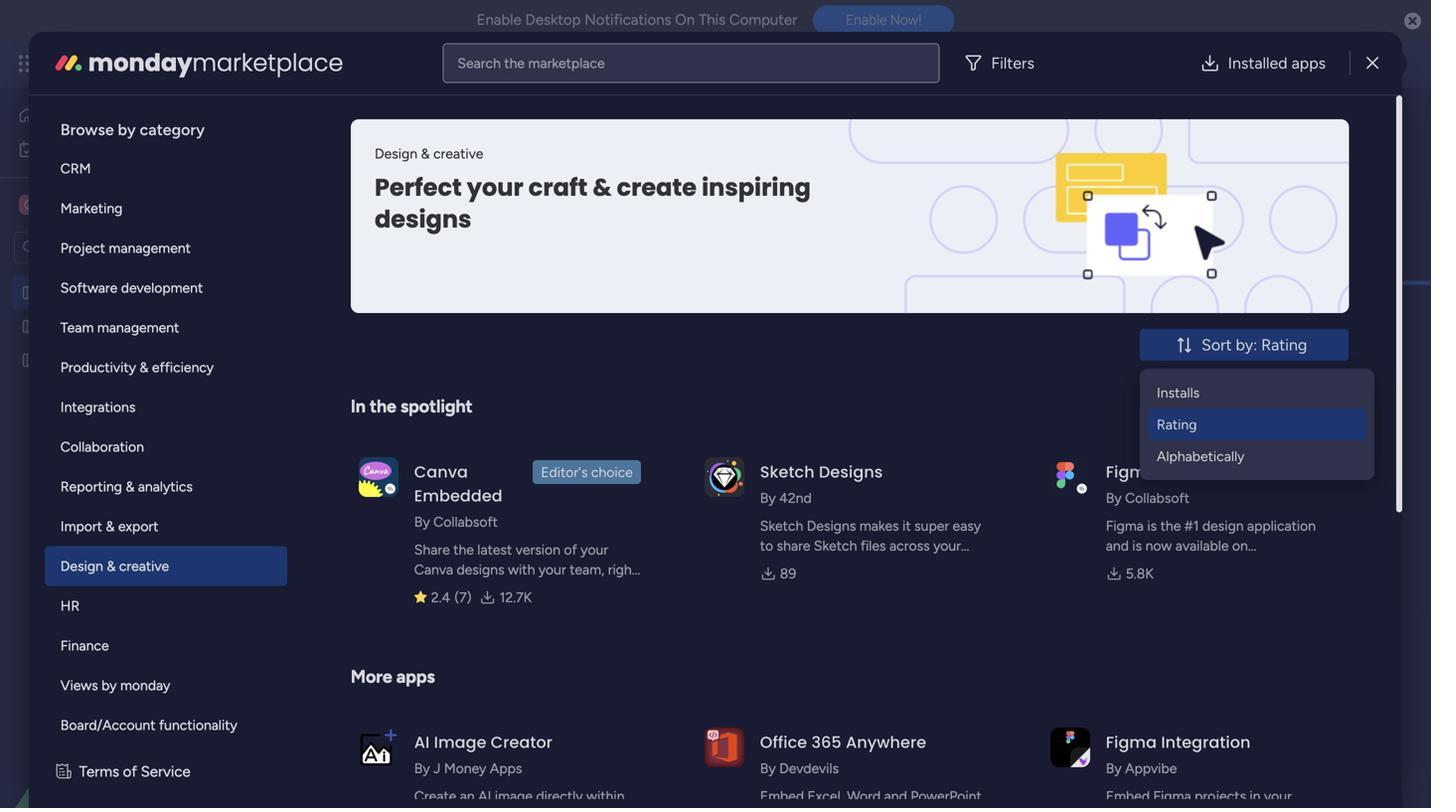 Task type: describe. For each thing, give the bounding box(es) containing it.
1 vertical spatial collabsoft
[[433, 513, 498, 530]]

productivity & efficiency
[[60, 359, 214, 376]]

perfect
[[374, 171, 462, 204]]

& for productivity & efficiency
[[140, 359, 149, 376]]

share
[[414, 541, 450, 558]]

excel,
[[808, 788, 844, 805]]

installed apps button
[[1184, 43, 1342, 83]]

embedded for figma
[[1161, 461, 1250, 483]]

activity button
[[1161, 109, 1255, 141]]

views
[[60, 677, 98, 694]]

by inside figma embedded by collabsoft
[[1106, 489, 1122, 506]]

new asset button
[[301, 232, 382, 264]]

designs inside design & creative perfect your craft & create inspiring designs
[[374, 203, 471, 236]]

design
[[1202, 517, 1244, 534]]

marketing option
[[45, 188, 287, 228]]

figma inside the embed figma projects in your monday.com board view and se
[[1153, 788, 1191, 805]]

design & creative perfect your craft & create inspiring designs
[[374, 145, 811, 236]]

home link
[[12, 99, 242, 131]]

monday marketplace image
[[52, 47, 84, 79]]

workload inside workload field
[[330, 313, 417, 338]]

design for design & creative
[[60, 558, 103, 574]]

and inside figma is the #1 design application and is now available on monday.com!
[[1106, 537, 1129, 554]]

0 vertical spatial digital asset management (dam)
[[302, 103, 829, 147]]

new asset
[[309, 239, 375, 256]]

figma for integration
[[1106, 731, 1157, 753]]

1 horizontal spatial (dam)
[[727, 103, 829, 147]]

by inside office 365 anywhere by devdevils
[[760, 760, 776, 777]]

reporting & analytics option
[[45, 467, 287, 506]]

share the latest version of your canva designs with your team, right inside of monday.com!
[[414, 541, 637, 598]]

figma for is
[[1106, 517, 1144, 534]]

0 horizontal spatial more
[[351, 666, 392, 687]]

see plans image
[[330, 52, 348, 75]]

more dots image
[[1081, 748, 1095, 762]]

of up team, at the left
[[564, 541, 577, 558]]

by for browse
[[118, 120, 136, 139]]

package
[[443, 151, 496, 167]]

assets
[[111, 195, 157, 214]]

integrate button
[[1025, 174, 1218, 216]]

board/account functionality option
[[45, 705, 287, 745]]

home option
[[12, 99, 242, 131]]

office 365 anywhere by devdevils
[[760, 731, 926, 777]]

embed for figma
[[1106, 788, 1150, 805]]

in
[[351, 396, 366, 417]]

management up here:
[[501, 103, 720, 147]]

ai inside "create an ai image directly within monday.com."
[[478, 788, 491, 805]]

/ for 2
[[1327, 186, 1333, 203]]

https://youtu.be/9x6_kyyrn_e
[[616, 151, 807, 167]]

creative for design & creative
[[119, 558, 169, 574]]

Search in workspace field
[[42, 236, 166, 259]]

list box containing digital asset management (dam)
[[0, 272, 253, 646]]

reporting & analytics
[[60, 478, 193, 495]]

home
[[44, 107, 82, 124]]

right
[[608, 561, 637, 578]]

designs inside share the latest version of your canva designs with your team, right inside of monday.com!
[[457, 561, 505, 578]]

monday marketplace image
[[1210, 54, 1229, 74]]

productivity & efficiency option
[[45, 347, 287, 387]]

ai image creator by j money apps
[[414, 731, 553, 777]]

sketch for sketch designs by 42nd
[[760, 461, 815, 483]]

2 more dots image from the left
[[801, 748, 815, 762]]

requests
[[103, 318, 157, 335]]

map
[[1170, 742, 1210, 767]]

installs
[[1157, 384, 1200, 401]]

management inside project management option
[[109, 240, 191, 256]]

main table
[[332, 186, 398, 203]]

online
[[732, 186, 772, 203]]

image
[[434, 731, 487, 753]]

asset inside list box
[[90, 284, 123, 301]]

workload inside team workload 'button'
[[465, 186, 523, 203]]

ai inside ai image creator by j money apps
[[414, 731, 430, 753]]

main
[[332, 186, 362, 203]]

learn more about this package of templates here: https://youtu.be/9x6_kyyrn_e see more
[[304, 150, 877, 167]]

notifications
[[585, 11, 671, 29]]

embed for office
[[760, 788, 804, 805]]

add to favorites image
[[877, 115, 897, 135]]

team management option
[[45, 308, 287, 347]]

monday.com! inside share the latest version of your canva designs with your team, right inside of monday.com!
[[471, 581, 555, 598]]

templates
[[516, 151, 578, 167]]

the inside figma is the #1 design application and is now available on monday.com!
[[1160, 517, 1181, 534]]

by inside sketch designs by 42nd
[[760, 489, 776, 506]]

rating inside popup button
[[1261, 335, 1307, 354]]

word
[[847, 788, 881, 805]]

& for import & export
[[106, 518, 115, 535]]

1 more dots image from the left
[[521, 748, 535, 762]]

by inside ai image creator by j money apps
[[414, 760, 430, 777]]

canva inside canva embedded
[[414, 461, 468, 483]]

enable now! button
[[813, 5, 954, 35]]

invite / 1 button
[[1263, 109, 1362, 141]]

map region
[[1136, 780, 1398, 808]]

by for views
[[102, 677, 117, 694]]

integration
[[1161, 731, 1251, 753]]

search
[[458, 55, 501, 72]]

views by monday
[[60, 677, 170, 694]]

import
[[60, 518, 102, 535]]

0 horizontal spatial marketplace
[[192, 46, 343, 80]]

on
[[1232, 537, 1248, 554]]

enable for enable now!
[[846, 12, 887, 28]]

activity
[[1169, 117, 1217, 134]]

figma embedded by collabsoft
[[1106, 461, 1250, 506]]

share
[[777, 537, 810, 554]]

this
[[699, 11, 726, 29]]

1 horizontal spatial digital
[[302, 103, 401, 147]]

dapulse x slim image
[[1367, 51, 1379, 75]]

learn
[[304, 151, 339, 167]]

j
[[433, 760, 441, 777]]

main table button
[[301, 179, 413, 211]]

1 horizontal spatial marketplace
[[528, 55, 605, 72]]

public board image for creative requests
[[21, 317, 40, 336]]

views by monday option
[[45, 665, 287, 705]]

hr
[[60, 597, 80, 614]]

collaboration
[[60, 438, 144, 455]]

public board image
[[21, 283, 40, 302]]

designs for sketch designs makes it super easy to share sketch files across your organization.
[[807, 517, 856, 534]]

terms of use image
[[56, 761, 71, 783]]

powerpoint
[[911, 788, 982, 805]]

2 vertical spatial sketch
[[814, 537, 857, 554]]

monday work management
[[88, 52, 309, 75]]

figma for embedded
[[1106, 461, 1157, 483]]

embed figma projects in your monday.com board view and se
[[1106, 788, 1310, 808]]

your inside design & creative perfect your craft & create inspiring designs
[[467, 171, 523, 204]]

see
[[817, 150, 841, 166]]

within
[[586, 788, 625, 805]]

anywhere
[[846, 731, 926, 753]]

more apps
[[351, 666, 435, 687]]

monday.com inside the embed figma projects in your monday.com board view and se
[[1106, 808, 1186, 808]]

productivity
[[60, 359, 136, 376]]

12.7k
[[500, 589, 532, 606]]

team for team workload
[[428, 186, 461, 203]]

365
[[812, 731, 842, 753]]

work
[[161, 52, 196, 75]]

collaborative
[[560, 186, 643, 203]]

now
[[1146, 537, 1172, 554]]

workspace image
[[19, 194, 39, 216]]

website
[[47, 352, 98, 369]]

docs
[[776, 186, 807, 203]]

app logo image for sketch designs
[[704, 457, 744, 497]]

the for search the marketplace
[[504, 55, 525, 72]]

embed excel, word and powerpoint anywhere in monday.com
[[760, 788, 982, 808]]

enable desktop notifications on this computer
[[477, 11, 797, 29]]

Workload field
[[325, 313, 422, 338]]

makes
[[860, 517, 899, 534]]

workspace selection element
[[19, 193, 160, 217]]

enable for enable desktop notifications on this computer
[[477, 11, 522, 29]]

creative for creative requests
[[47, 318, 99, 335]]

figma integration by appvibe
[[1106, 731, 1251, 777]]

monday marketplace
[[88, 46, 343, 80]]

apps for more apps
[[396, 666, 435, 687]]

add view image
[[926, 188, 934, 202]]

w7   12 - 18
[[363, 392, 414, 405]]

Digital asset management (DAM) field
[[297, 103, 834, 147]]

monday for monday work management
[[88, 52, 157, 75]]

unassigned
[[378, 446, 451, 463]]

in inside embed excel, word and powerpoint anywhere in monday.com
[[824, 808, 835, 808]]

appvibe
[[1125, 760, 1177, 777]]

2
[[1336, 186, 1344, 203]]

software
[[60, 279, 118, 296]]

creator
[[491, 731, 553, 753]]

apps for installed apps
[[1292, 54, 1326, 73]]

of right 2.4
[[454, 581, 467, 598]]



Task type: locate. For each thing, give the bounding box(es) containing it.
creative requests
[[47, 318, 157, 335]]

& inside "reporting & analytics" option
[[126, 478, 135, 495]]

your down super
[[933, 537, 961, 554]]

1 enable from the left
[[477, 11, 522, 29]]

1 vertical spatial design
[[60, 558, 103, 574]]

figma is the #1 design application and is now available on monday.com!
[[1106, 517, 1316, 574]]

the inside share the latest version of your canva designs with your team, right inside of monday.com!
[[453, 541, 474, 558]]

embed inside embed excel, word and powerpoint anywhere in monday.com
[[760, 788, 804, 805]]

is up now
[[1147, 517, 1157, 534]]

digital asset management (dam) up templates
[[302, 103, 829, 147]]

/ left 1
[[1338, 117, 1343, 134]]

0 horizontal spatial monday.com!
[[471, 581, 555, 598]]

0 vertical spatial canva
[[414, 461, 468, 483]]

design inside design & creative perfect your craft & create inspiring designs
[[374, 145, 417, 162]]

on
[[675, 11, 695, 29]]

1 horizontal spatial /
[[1338, 117, 1343, 134]]

embed down appvibe
[[1106, 788, 1150, 805]]

2.4 (7)
[[431, 589, 472, 606]]

files
[[861, 537, 886, 554]]

1 vertical spatial creative
[[47, 318, 99, 335]]

collapse board header image
[[1380, 187, 1396, 203]]

canva up the by collabsoft at the left
[[414, 461, 468, 483]]

asset up package
[[409, 103, 494, 147]]

john smith image
[[1376, 48, 1407, 80]]

1 horizontal spatial is
[[1147, 517, 1157, 534]]

craft
[[528, 171, 587, 204]]

public board image for website homepage redesign
[[21, 351, 40, 370]]

0 horizontal spatial digital asset management (dam)
[[47, 284, 252, 301]]

1 vertical spatial canva
[[414, 561, 453, 578]]

ai
[[414, 731, 430, 753], [478, 788, 491, 805]]

more dots image up excel,
[[801, 748, 815, 762]]

rating inside the menu menu
[[1157, 416, 1197, 433]]

by collabsoft
[[414, 513, 498, 530]]

w7
[[363, 392, 380, 405]]

marketing
[[60, 200, 123, 217]]

designs up share at the bottom of the page
[[807, 517, 856, 534]]

1 horizontal spatial workload
[[465, 186, 523, 203]]

available
[[1176, 537, 1229, 554]]

collaboration option
[[45, 427, 287, 467]]

canva inside share the latest version of your canva designs with your team, right inside of monday.com!
[[414, 561, 453, 578]]

1 vertical spatial designs
[[807, 517, 856, 534]]

digital up more
[[302, 103, 401, 147]]

0 horizontal spatial team
[[60, 319, 94, 336]]

finance option
[[45, 626, 287, 665]]

Map field
[[1165, 742, 1215, 768]]

more
[[342, 151, 374, 167]]

table
[[365, 186, 398, 203]]

design down import
[[60, 558, 103, 574]]

1 horizontal spatial more
[[844, 150, 877, 166]]

browse by category list box
[[45, 0, 287, 745]]

numbers
[[330, 742, 413, 767]]

more inside learn more about this package of templates here: https://youtu.be/9x6_kyyrn_e see more
[[844, 150, 877, 166]]

digital
[[302, 103, 401, 147], [47, 284, 86, 301]]

the for share the latest version of your canva designs with your team, right inside of monday.com!
[[453, 541, 474, 558]]

1 horizontal spatial monday.com
[[1106, 808, 1186, 808]]

sketch inside sketch designs by 42nd
[[760, 461, 815, 483]]

management inside the 'team management' option
[[97, 319, 179, 336]]

installed apps
[[1228, 54, 1326, 73]]

creative down the export
[[119, 558, 169, 574]]

your down package
[[467, 171, 523, 204]]

inside
[[414, 581, 451, 598]]

creative inside design & creative perfect your craft & create inspiring designs
[[433, 145, 483, 162]]

monday.com
[[839, 808, 919, 808], [1106, 808, 1186, 808]]

designs up makes
[[819, 461, 883, 483]]

sketch for sketch designs makes it super easy to share sketch files across your organization.
[[760, 517, 803, 534]]

by inside heading
[[118, 120, 136, 139]]

designs down the this
[[374, 203, 471, 236]]

your right projects
[[1264, 788, 1292, 805]]

your up team, at the left
[[581, 541, 608, 558]]

creative inside workspace selection element
[[46, 195, 107, 214]]

service
[[141, 763, 190, 781]]

designs down the latest
[[457, 561, 505, 578]]

import & export option
[[45, 506, 287, 546]]

monday.com.
[[414, 808, 498, 808]]

-
[[396, 392, 400, 405]]

creative inside list box
[[47, 318, 99, 335]]

Numbers field
[[325, 742, 418, 768]]

1 horizontal spatial and
[[1106, 537, 1129, 554]]

0 horizontal spatial design
[[60, 558, 103, 574]]

integrations
[[60, 399, 136, 415]]

app logo image for figma embedded
[[1050, 457, 1090, 497]]

of inside learn more about this package of templates here: https://youtu.be/9x6_kyyrn_e see more
[[499, 151, 512, 167]]

lottie animation element
[[0, 607, 253, 808]]

creative
[[433, 145, 483, 162], [119, 558, 169, 574]]

1 vertical spatial in
[[824, 808, 835, 808]]

0 horizontal spatial asset
[[90, 284, 123, 301]]

0 vertical spatial design
[[374, 145, 417, 162]]

0 vertical spatial monday.com!
[[1106, 557, 1191, 574]]

management right "work" on the left of page
[[200, 52, 309, 75]]

/ left the 2
[[1327, 186, 1333, 203]]

2 vertical spatial asset
[[90, 284, 123, 301]]

canva up "inside"
[[414, 561, 453, 578]]

0 vertical spatial in
[[1250, 788, 1261, 805]]

2 horizontal spatial and
[[1262, 808, 1285, 808]]

embedded up #1
[[1161, 461, 1250, 483]]

creative assets
[[46, 195, 157, 214]]

monday.com down appvibe
[[1106, 808, 1186, 808]]

enable now!
[[846, 12, 922, 28]]

0 vertical spatial by
[[118, 120, 136, 139]]

embedded for canva
[[414, 485, 503, 507]]

finance
[[60, 637, 109, 654]]

2 canva from the top
[[414, 561, 453, 578]]

public board image
[[21, 317, 40, 336], [21, 351, 40, 370]]

online docs button
[[717, 179, 822, 211]]

enable inside button
[[846, 12, 887, 28]]

0 vertical spatial designs
[[374, 203, 471, 236]]

export
[[118, 518, 158, 535]]

collabsoft up #1
[[1125, 489, 1190, 506]]

asset right new
[[342, 239, 375, 256]]

management up "development"
[[109, 240, 191, 256]]

crm option
[[45, 149, 287, 188]]

0 vertical spatial workload
[[465, 186, 523, 203]]

0 vertical spatial collabsoft
[[1125, 489, 1190, 506]]

option
[[12, 133, 242, 165], [0, 275, 253, 279], [697, 310, 774, 341]]

is
[[1147, 517, 1157, 534], [1132, 537, 1142, 554]]

/ inside button
[[1338, 117, 1343, 134]]

1 horizontal spatial more dots image
[[801, 748, 815, 762]]

public board image left website
[[21, 351, 40, 370]]

1 horizontal spatial design
[[374, 145, 417, 162]]

0 vertical spatial sketch
[[760, 461, 815, 483]]

1 vertical spatial team
[[60, 319, 94, 336]]

42nd
[[779, 489, 812, 506]]

super
[[914, 517, 949, 534]]

in down excel,
[[824, 808, 835, 808]]

management up the 'team management' option
[[126, 284, 208, 301]]

and inside embed excel, word and powerpoint anywhere in monday.com
[[884, 788, 907, 805]]

(7)
[[454, 589, 472, 606]]

project
[[60, 240, 105, 256]]

image
[[495, 788, 533, 805]]

0 vertical spatial apps
[[1292, 54, 1326, 73]]

& inside the import & export option
[[106, 518, 115, 535]]

in inside the embed figma projects in your monday.com board view and se
[[1250, 788, 1261, 805]]

design & creative
[[60, 558, 169, 574]]

creative inside option
[[119, 558, 169, 574]]

2 vertical spatial option
[[697, 310, 774, 341]]

figma inside figma is the #1 design application and is now available on monday.com!
[[1106, 517, 1144, 534]]

workload
[[465, 186, 523, 203], [330, 313, 417, 338]]

and up 5.8k
[[1106, 537, 1129, 554]]

digital right public board image
[[47, 284, 86, 301]]

monday up home link
[[88, 52, 157, 75]]

1 horizontal spatial ai
[[478, 788, 491, 805]]

design left the this
[[374, 145, 417, 162]]

and inside the embed figma projects in your monday.com board view and se
[[1262, 808, 1285, 808]]

1 horizontal spatial rating
[[1261, 335, 1307, 354]]

1 vertical spatial rating
[[1157, 416, 1197, 433]]

1 horizontal spatial collabsoft
[[1125, 489, 1190, 506]]

1 embed from the left
[[760, 788, 804, 805]]

sketch designs by 42nd
[[760, 461, 883, 506]]

monday.com! down now
[[1106, 557, 1191, 574]]

0 vertical spatial /
[[1338, 117, 1343, 134]]

/ for 1
[[1338, 117, 1343, 134]]

monday.com! inside figma is the #1 design application and is now available on monday.com!
[[1106, 557, 1191, 574]]

version
[[516, 541, 560, 558]]

search everything image
[[1258, 54, 1278, 74]]

1 vertical spatial ai
[[478, 788, 491, 805]]

application
[[1247, 517, 1316, 534]]

software development
[[60, 279, 203, 296]]

redesign
[[171, 352, 225, 369]]

team inside 'button'
[[428, 186, 461, 203]]

create
[[617, 171, 697, 204]]

creative down crm
[[46, 195, 107, 214]]

1 vertical spatial digital asset management (dam)
[[47, 284, 252, 301]]

digital inside list box
[[47, 284, 86, 301]]

0 vertical spatial is
[[1147, 517, 1157, 534]]

0 horizontal spatial ai
[[414, 731, 430, 753]]

easy
[[953, 517, 981, 534]]

& for design & creative
[[107, 558, 116, 574]]

figma inside figma embedded by collabsoft
[[1106, 461, 1157, 483]]

5.8k
[[1126, 565, 1154, 582]]

1 vertical spatial is
[[1132, 537, 1142, 554]]

0 horizontal spatial enable
[[477, 11, 522, 29]]

embed inside the embed figma projects in your monday.com board view and se
[[1106, 788, 1150, 805]]

& inside design & creative option
[[107, 558, 116, 574]]

enable up search
[[477, 11, 522, 29]]

2 embed from the left
[[1106, 788, 1150, 805]]

0 horizontal spatial workload
[[330, 313, 417, 338]]

0 vertical spatial creative
[[433, 145, 483, 162]]

crm
[[60, 160, 91, 177]]

here:
[[582, 151, 613, 167]]

integrations option
[[45, 387, 287, 427]]

money
[[444, 760, 486, 777]]

designs inside sketch designs by 42nd
[[819, 461, 883, 483]]

sketch left files
[[814, 537, 857, 554]]

18
[[403, 392, 414, 405]]

monday.com! down with
[[471, 581, 555, 598]]

1 vertical spatial by
[[102, 677, 117, 694]]

2 monday.com from the left
[[1106, 808, 1186, 808]]

monday for monday marketplace
[[88, 46, 192, 80]]

workload down package
[[465, 186, 523, 203]]

0 vertical spatial digital
[[302, 103, 401, 147]]

& inside productivity & efficiency option
[[140, 359, 149, 376]]

0 horizontal spatial embedded
[[414, 485, 503, 507]]

the right in
[[370, 396, 396, 417]]

software development option
[[45, 268, 287, 308]]

asset up the creative requests
[[90, 284, 123, 301]]

/
[[1338, 117, 1343, 134], [1327, 186, 1333, 203]]

is left now
[[1132, 537, 1142, 554]]

team management
[[60, 319, 179, 336]]

an
[[460, 788, 475, 805]]

functionality
[[159, 717, 237, 733]]

monday.com down 'word'
[[839, 808, 919, 808]]

select product image
[[18, 54, 38, 74]]

1 horizontal spatial by
[[118, 120, 136, 139]]

by inside option
[[102, 677, 117, 694]]

0 vertical spatial designs
[[819, 461, 883, 483]]

more right see
[[844, 150, 877, 166]]

collaborative whiteboard button
[[538, 179, 719, 211]]

1 public board image from the top
[[21, 317, 40, 336]]

more dots image
[[521, 748, 535, 762], [801, 748, 815, 762]]

& for reporting & analytics
[[126, 478, 135, 495]]

hr option
[[45, 586, 287, 626]]

project management option
[[45, 228, 287, 268]]

management inside list box
[[126, 284, 208, 301]]

creative for creative assets
[[46, 195, 107, 214]]

1 monday.com from the left
[[839, 808, 919, 808]]

the down the by collabsoft at the left
[[453, 541, 474, 558]]

figma up 5.8k
[[1106, 517, 1144, 534]]

by right "views"
[[102, 677, 117, 694]]

list box
[[0, 272, 253, 646]]

app logo image for figma integration
[[1050, 727, 1090, 767]]

see more link
[[815, 148, 879, 168]]

(dam) right "development"
[[211, 284, 252, 301]]

0 horizontal spatial by
[[102, 677, 117, 694]]

in up view
[[1250, 788, 1261, 805]]

apps right search everything image
[[1292, 54, 1326, 73]]

(dam) inside list box
[[211, 284, 252, 301]]

embedded up the by collabsoft at the left
[[414, 485, 503, 507]]

monday up "home" option
[[88, 46, 192, 80]]

0 vertical spatial more
[[844, 150, 877, 166]]

ai right an at left bottom
[[478, 788, 491, 805]]

0 horizontal spatial more dots image
[[521, 748, 535, 762]]

0 vertical spatial asset
[[409, 103, 494, 147]]

1 vertical spatial apps
[[396, 666, 435, 687]]

in the spotlight
[[351, 396, 473, 417]]

Chart field
[[886, 313, 947, 338]]

Countdown field
[[886, 742, 1001, 768]]

and right view
[[1262, 808, 1285, 808]]

embedded inside figma embedded by collabsoft
[[1161, 461, 1250, 483]]

0 vertical spatial option
[[12, 133, 242, 165]]

collabsoft inside figma embedded by collabsoft
[[1125, 489, 1190, 506]]

rating down "installs"
[[1157, 416, 1197, 433]]

0 vertical spatial team
[[428, 186, 461, 203]]

apps inside button
[[1292, 54, 1326, 73]]

1 vertical spatial public board image
[[21, 351, 40, 370]]

terms
[[79, 763, 119, 781]]

more up numbers
[[351, 666, 392, 687]]

designs inside sketch designs makes it super easy to share sketch files across your organization.
[[807, 517, 856, 534]]

by inside figma integration by appvibe
[[1106, 760, 1122, 777]]

1 horizontal spatial embedded
[[1161, 461, 1250, 483]]

dapulse close image
[[1404, 11, 1421, 32]]

monday.com inside embed excel, word and powerpoint anywhere in monday.com
[[839, 808, 919, 808]]

figma up now
[[1106, 461, 1157, 483]]

1 vertical spatial option
[[0, 275, 253, 279]]

embed up the 'anywhere'
[[760, 788, 804, 805]]

1 vertical spatial designs
[[457, 561, 505, 578]]

invite
[[1300, 117, 1335, 134]]

rating right by:
[[1261, 335, 1307, 354]]

of right the terms
[[123, 763, 137, 781]]

app logo image for ai image creator
[[359, 727, 398, 767]]

team for team management
[[60, 319, 94, 336]]

0 vertical spatial public board image
[[21, 317, 40, 336]]

1 horizontal spatial in
[[1250, 788, 1261, 805]]

organization.
[[760, 557, 840, 574]]

team down the this
[[428, 186, 461, 203]]

and right 'word'
[[884, 788, 907, 805]]

browse by category heading
[[45, 103, 287, 149]]

1 vertical spatial embedded
[[414, 485, 503, 507]]

1 vertical spatial more
[[351, 666, 392, 687]]

design inside option
[[60, 558, 103, 574]]

monday up board/account functionality
[[120, 677, 170, 694]]

of right package
[[499, 151, 512, 167]]

show board description image
[[843, 115, 867, 135]]

figma
[[1106, 461, 1157, 483], [1106, 517, 1144, 534], [1106, 731, 1157, 753], [1153, 788, 1191, 805]]

1 horizontal spatial monday.com!
[[1106, 557, 1191, 574]]

1 vertical spatial digital
[[47, 284, 86, 301]]

now!
[[890, 12, 922, 28]]

your down version
[[539, 561, 566, 578]]

0 vertical spatial ai
[[414, 731, 430, 753]]

workload up w7
[[330, 313, 417, 338]]

projects
[[1195, 788, 1246, 805]]

team inside option
[[60, 319, 94, 336]]

the left #1
[[1160, 517, 1181, 534]]

1 vertical spatial /
[[1327, 186, 1333, 203]]

1 horizontal spatial creative
[[433, 145, 483, 162]]

creative for design & creative perfect your craft & create inspiring designs
[[433, 145, 483, 162]]

& for design & creative perfect your craft & create inspiring designs
[[421, 145, 430, 162]]

project management
[[60, 240, 191, 256]]

board
[[1190, 808, 1226, 808]]

analytics
[[138, 478, 193, 495]]

sketch up share at the bottom of the page
[[760, 517, 803, 534]]

design & creative option
[[45, 546, 287, 586]]

sketch up 42nd
[[760, 461, 815, 483]]

management up website homepage redesign
[[97, 319, 179, 336]]

banner logo image
[[962, 119, 1325, 313]]

this
[[417, 151, 440, 167]]

app logo image
[[359, 457, 398, 497], [704, 457, 744, 497], [1050, 457, 1090, 497], [359, 727, 398, 767], [704, 727, 744, 767], [1050, 727, 1090, 767]]

digital asset management (dam) up the 'team management' option
[[47, 284, 252, 301]]

board/account functionality
[[60, 717, 237, 733]]

0 horizontal spatial digital
[[47, 284, 86, 301]]

by right browse
[[118, 120, 136, 139]]

creative up team workload
[[433, 145, 483, 162]]

creative up website
[[47, 318, 99, 335]]

1 vertical spatial (dam)
[[211, 284, 252, 301]]

more dots image up image
[[521, 748, 535, 762]]

digital asset management (dam)
[[302, 103, 829, 147], [47, 284, 252, 301]]

invite / 1
[[1300, 117, 1353, 134]]

help image
[[1302, 54, 1322, 74]]

your inside the embed figma projects in your monday.com board view and se
[[1264, 788, 1292, 805]]

directly
[[536, 788, 583, 805]]

alphabetically
[[1157, 448, 1245, 465]]

apps up image
[[396, 666, 435, 687]]

0 horizontal spatial apps
[[396, 666, 435, 687]]

management
[[200, 52, 309, 75], [501, 103, 720, 147], [109, 240, 191, 256], [126, 284, 208, 301], [97, 319, 179, 336]]

figma inside figma integration by appvibe
[[1106, 731, 1157, 753]]

design for design & creative perfect your craft & create inspiring designs
[[374, 145, 417, 162]]

filters button
[[955, 43, 1050, 83]]

team up website
[[60, 319, 94, 336]]

asset inside button
[[342, 239, 375, 256]]

0 vertical spatial (dam)
[[727, 103, 829, 147]]

1 horizontal spatial team
[[428, 186, 461, 203]]

1 vertical spatial and
[[884, 788, 907, 805]]

figma up appvibe
[[1106, 731, 1157, 753]]

enable left now!
[[846, 12, 887, 28]]

0 horizontal spatial creative
[[119, 558, 169, 574]]

1 horizontal spatial asset
[[342, 239, 375, 256]]

1 canva from the top
[[414, 461, 468, 483]]

designs for sketch designs by 42nd
[[819, 461, 883, 483]]

public board image down public board image
[[21, 317, 40, 336]]

2 public board image from the top
[[21, 351, 40, 370]]

create an ai image directly within monday.com.
[[414, 788, 625, 808]]

1 vertical spatial workload
[[330, 313, 417, 338]]

1 vertical spatial asset
[[342, 239, 375, 256]]

sort by: rating
[[1202, 335, 1307, 354]]

the for in the spotlight
[[370, 396, 396, 417]]

1 vertical spatial monday.com!
[[471, 581, 555, 598]]

the right search
[[504, 55, 525, 72]]

ai left image
[[414, 731, 430, 753]]

editor's
[[541, 464, 588, 481]]

lottie animation image
[[0, 607, 253, 808]]

menu menu
[[1148, 377, 1367, 472]]

app logo image for office 365 anywhere
[[704, 727, 744, 767]]

and
[[1106, 537, 1129, 554], [884, 788, 907, 805], [1262, 808, 1285, 808]]

0 horizontal spatial and
[[884, 788, 907, 805]]

0 horizontal spatial (dam)
[[211, 284, 252, 301]]

(dam) up see
[[727, 103, 829, 147]]

0 vertical spatial rating
[[1261, 335, 1307, 354]]

terms of service
[[79, 763, 190, 781]]

1 vertical spatial creative
[[119, 558, 169, 574]]

automate / 2
[[1261, 186, 1344, 203]]

digital asset management (dam) inside list box
[[47, 284, 252, 301]]

0 vertical spatial and
[[1106, 537, 1129, 554]]

canva embedded
[[414, 461, 503, 507]]

0 horizontal spatial /
[[1327, 186, 1333, 203]]

collabsoft down canva embedded
[[433, 513, 498, 530]]

2 enable from the left
[[846, 12, 887, 28]]

monday inside option
[[120, 677, 170, 694]]

2 horizontal spatial asset
[[409, 103, 494, 147]]

your inside sketch designs makes it super easy to share sketch files across your organization.
[[933, 537, 961, 554]]

0 vertical spatial creative
[[46, 195, 107, 214]]

new
[[309, 239, 338, 256]]

0 horizontal spatial rating
[[1157, 416, 1197, 433]]

figma down appvibe
[[1153, 788, 1191, 805]]

0 horizontal spatial in
[[824, 808, 835, 808]]

0 horizontal spatial collabsoft
[[433, 513, 498, 530]]

1 horizontal spatial embed
[[1106, 788, 1150, 805]]

1 horizontal spatial enable
[[846, 12, 887, 28]]



Task type: vqa. For each thing, say whether or not it's contained in the screenshot.
the rightmost creative
yes



